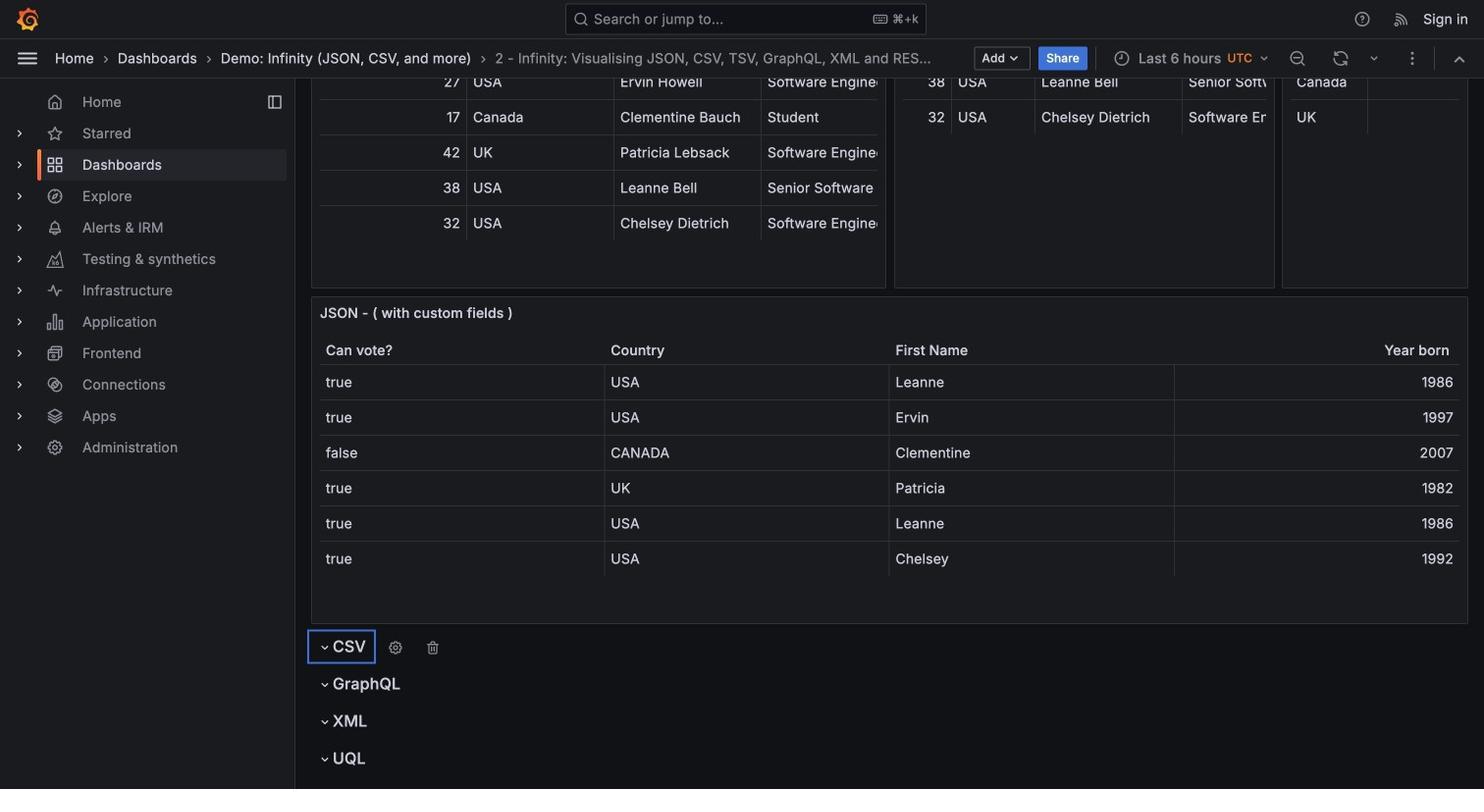 Task type: describe. For each thing, give the bounding box(es) containing it.
zoom out time range image
[[1289, 50, 1307, 67]]

expand section frontend image
[[12, 346, 27, 361]]

expand section dashboards image
[[12, 157, 27, 173]]

expand section application image
[[12, 314, 27, 330]]

expand section alerts & irm image
[[12, 220, 27, 236]]

table header row
[[320, 337, 1460, 364]]

expand section infrastructure image
[[12, 283, 27, 299]]

expand section testing & synthetics image
[[12, 251, 27, 267]]

expand section starred image
[[12, 126, 27, 141]]

grafana image
[[16, 7, 39, 31]]



Task type: vqa. For each thing, say whether or not it's contained in the screenshot.
Expand section Alerts & IRM image
yes



Task type: locate. For each thing, give the bounding box(es) containing it.
expand section apps image
[[12, 408, 27, 424]]

refresh dashboard image
[[1333, 50, 1350, 67]]

close menu image
[[16, 47, 39, 70]]

row
[[320, 65, 1057, 100], [903, 65, 1453, 100], [1291, 65, 1485, 100], [320, 100, 1057, 136], [903, 100, 1453, 136], [1291, 100, 1485, 136], [320, 136, 1057, 171], [320, 171, 1057, 206], [320, 206, 1057, 242], [320, 365, 1460, 401], [320, 401, 1460, 436], [320, 436, 1460, 471], [320, 471, 1460, 507], [320, 507, 1460, 542], [320, 542, 1460, 577]]

show more items image
[[1404, 50, 1422, 67]]

expand section connections image
[[12, 377, 27, 393]]

expand section administration image
[[12, 440, 27, 456]]

row options image
[[388, 640, 404, 656]]

undock menu image
[[267, 94, 283, 110]]

help image
[[1354, 10, 1372, 28]]

auto refresh turned off. choose refresh time interval image
[[1367, 51, 1383, 66]]

delete row image
[[425, 640, 441, 656]]

cell
[[320, 65, 467, 99], [467, 65, 615, 99], [615, 65, 762, 99], [762, 65, 909, 99], [903, 65, 952, 99], [952, 65, 1036, 99], [1036, 65, 1183, 99], [1183, 65, 1306, 99], [1291, 65, 1369, 99], [1369, 65, 1485, 99], [320, 100, 467, 135], [467, 100, 615, 135], [615, 100, 762, 135], [762, 100, 909, 135], [903, 100, 952, 135], [952, 100, 1036, 135], [1036, 100, 1183, 135], [1183, 100, 1306, 135], [1291, 100, 1369, 135], [1369, 100, 1485, 135], [320, 136, 467, 170], [467, 136, 615, 170], [615, 136, 762, 170], [762, 136, 909, 170], [320, 171, 467, 205], [467, 171, 615, 205], [615, 171, 762, 205], [762, 171, 909, 205], [320, 206, 467, 241], [467, 206, 615, 241], [615, 206, 762, 241], [762, 206, 909, 241], [320, 365, 605, 400], [605, 365, 890, 400], [890, 365, 1175, 400], [1175, 365, 1460, 400], [320, 401, 605, 435], [605, 401, 890, 435], [890, 401, 1175, 435], [1175, 401, 1460, 435], [320, 436, 605, 470], [605, 436, 890, 470], [890, 436, 1175, 470], [1175, 436, 1460, 470], [320, 471, 605, 506], [605, 471, 890, 506], [890, 471, 1175, 506], [1175, 471, 1460, 506], [320, 507, 605, 541], [605, 507, 890, 541], [890, 507, 1175, 541], [1175, 507, 1460, 541], [320, 542, 605, 576], [605, 542, 890, 576], [890, 542, 1175, 576], [1175, 542, 1460, 576]]

expand section explore image
[[12, 189, 27, 204]]

navigation element
[[0, 79, 295, 479]]

news image
[[1393, 10, 1411, 28]]



